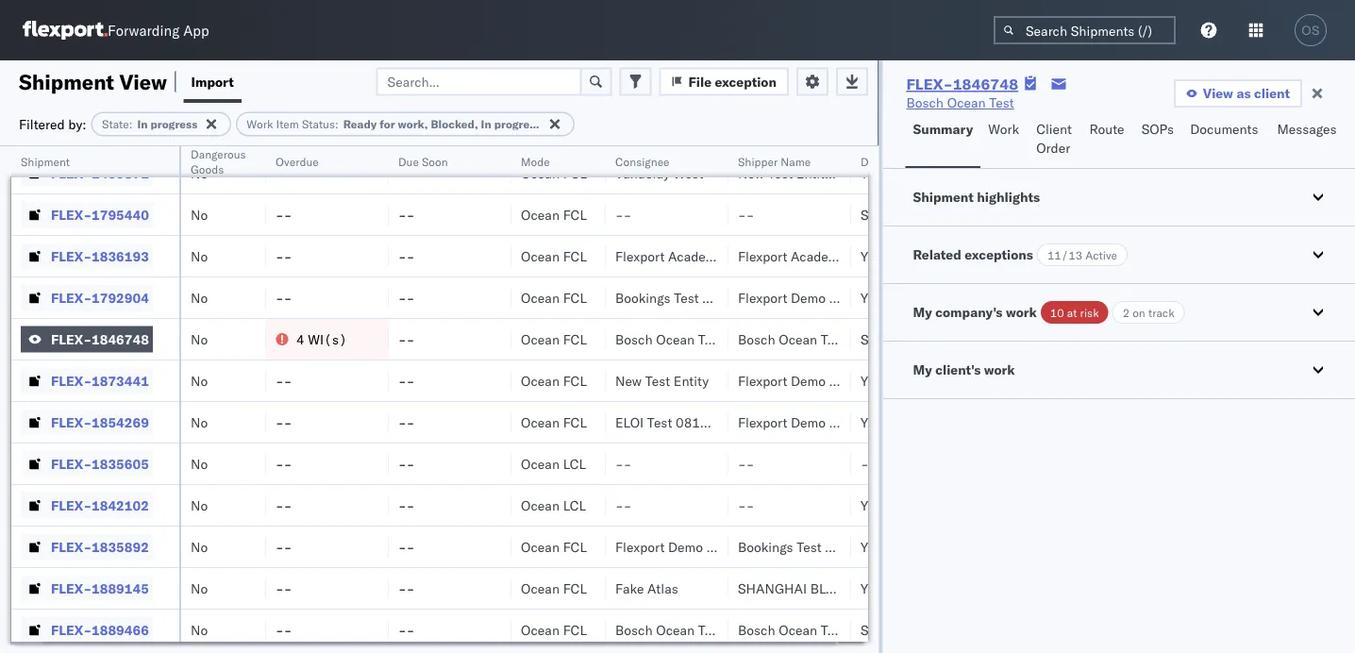Task type: vqa. For each thing, say whether or not it's contained in the screenshot.


Task type: locate. For each thing, give the bounding box(es) containing it.
1 horizontal spatial progress
[[494, 117, 541, 131]]

flex-1835892
[[51, 538, 149, 555]]

flex- for flex-1836193 button
[[51, 248, 92, 264]]

shanghai
[[738, 580, 807, 596]]

entity up 081801
[[674, 372, 709, 389]]

5 fcl from the top
[[563, 331, 587, 347]]

4 yantian from the top
[[861, 372, 905, 389]]

flex- for flex-1459871 button
[[51, 165, 92, 181]]

shipment for shipment highlights
[[913, 189, 974, 205]]

work for work
[[988, 121, 1019, 137]]

shipment up by:
[[19, 68, 114, 94]]

3 no from the top
[[191, 248, 208, 264]]

flex- down flex-1459871 button
[[51, 206, 92, 223]]

1846748 up 1873441
[[92, 331, 149, 347]]

shipment down port
[[913, 189, 974, 205]]

shanghai, down co.,
[[861, 621, 921, 638]]

flex-1846748
[[906, 75, 1018, 93], [51, 331, 149, 347]]

shipment view
[[19, 68, 167, 94]]

sops button
[[1134, 112, 1183, 168]]

bosch ocean test down inc.
[[738, 331, 846, 347]]

flex- inside 'flex-1835892' button
[[51, 538, 92, 555]]

flex- inside flex-1459871 button
[[51, 165, 92, 181]]

0 horizontal spatial academy
[[668, 248, 723, 264]]

flexport demo shipper co. for bookings test consignee
[[738, 289, 898, 306]]

1 vertical spatial ocean lcl
[[521, 497, 586, 513]]

1 fcl from the top
[[563, 165, 587, 181]]

resize handle column header for shipment
[[157, 146, 179, 653]]

new for new test entity 2
[[738, 165, 764, 181]]

flex- inside flex-1846748 button
[[51, 331, 92, 347]]

ocean lcl
[[521, 455, 586, 472], [521, 497, 586, 513]]

0 horizontal spatial in
[[137, 117, 148, 131]]

0 horizontal spatial work
[[247, 117, 273, 131]]

flexport for flexport academy (us) inc.
[[738, 248, 787, 264]]

work left "10"
[[1006, 304, 1037, 320]]

flex- down flex-1842102 "button"
[[51, 538, 92, 555]]

bluetech
[[810, 580, 878, 596]]

no for flex-1795440
[[191, 206, 208, 223]]

due soon
[[398, 154, 448, 168]]

my
[[913, 304, 932, 320], [913, 361, 932, 378]]

flex- down flex-1873441 button
[[51, 414, 92, 430]]

0 vertical spatial shipment
[[19, 68, 114, 94]]

1459871
[[92, 165, 149, 181]]

0 horizontal spatial 1846748
[[92, 331, 149, 347]]

dangerous goods
[[191, 147, 246, 176]]

departure
[[861, 154, 912, 168]]

1 horizontal spatial entity
[[796, 165, 831, 181]]

ocean fcl for flex-1795440
[[521, 206, 587, 223]]

bosch ocean test down "atlas"
[[615, 621, 723, 638]]

0 horizontal spatial bookings
[[615, 289, 671, 306]]

ocean for 1873441
[[521, 372, 560, 389]]

bookings test consignee down flexport academy (us) inc.
[[615, 289, 766, 306]]

shanghai, up ltd.
[[861, 206, 921, 223]]

3 ocean fcl from the top
[[521, 248, 587, 264]]

2 horizontal spatial consignee
[[825, 538, 888, 555]]

import button
[[184, 60, 241, 103]]

flex- inside flex-1854269 "button"
[[51, 414, 92, 430]]

4 wi(s)
[[296, 331, 347, 347]]

yantian for eloi test 081801
[[861, 414, 905, 430]]

no for flex-1889145
[[191, 580, 208, 596]]

1795440
[[92, 206, 149, 223]]

2 ocean fcl from the top
[[521, 206, 587, 223]]

flex-
[[906, 75, 953, 93], [51, 165, 92, 181], [51, 206, 92, 223], [51, 248, 92, 264], [51, 289, 92, 306], [51, 331, 92, 347], [51, 372, 92, 389], [51, 414, 92, 430], [51, 455, 92, 472], [51, 497, 92, 513], [51, 538, 92, 555], [51, 580, 92, 596], [51, 621, 92, 638]]

consignee left the west
[[615, 154, 670, 168]]

1 horizontal spatial 1846748
[[953, 75, 1018, 93]]

9 no from the top
[[191, 497, 208, 513]]

flex- down flex-1854269 "button"
[[51, 455, 92, 472]]

flex-1836193 button
[[21, 243, 153, 269]]

1 shanghai, from the top
[[861, 206, 921, 223]]

bosch down fake
[[615, 621, 653, 638]]

9 fcl from the top
[[563, 580, 587, 596]]

flex-1842102
[[51, 497, 149, 513]]

5 yantian from the top
[[861, 414, 905, 430]]

0 vertical spatial lcl
[[563, 455, 586, 472]]

0 vertical spatial flex-1846748
[[906, 75, 1018, 93]]

10 fcl from the top
[[563, 621, 587, 638]]

ocean for 1459871
[[521, 165, 560, 181]]

8 yantian from the top
[[861, 580, 905, 596]]

6 no from the top
[[191, 372, 208, 389]]

new
[[738, 165, 764, 181], [615, 372, 642, 389]]

flex- inside flex-1873441 button
[[51, 372, 92, 389]]

8 fcl from the top
[[563, 538, 587, 555]]

2 yantian from the top
[[861, 248, 905, 264]]

lcl for --
[[563, 455, 586, 472]]

2 vertical spatial consignee
[[825, 538, 888, 555]]

shanghai, china up ltd.
[[861, 206, 959, 223]]

my inside button
[[913, 361, 932, 378]]

flex- down flex-1792904 button
[[51, 331, 92, 347]]

flex- inside flex-1889145 button
[[51, 580, 92, 596]]

shipment
[[19, 68, 114, 94], [21, 154, 70, 168], [913, 189, 974, 205]]

1 horizontal spatial academy
[[791, 248, 846, 264]]

1 yantian from the top
[[861, 165, 905, 181]]

1 horizontal spatial bookings
[[738, 538, 793, 555]]

0 vertical spatial consignee
[[615, 154, 670, 168]]

7 yantian from the top
[[861, 538, 905, 555]]

demo for eloi test 081801
[[791, 414, 826, 430]]

flexport. image
[[23, 21, 108, 40]]

6 yantian from the top
[[861, 497, 905, 513]]

flex- down 'flex-1835892' button
[[51, 580, 92, 596]]

0 vertical spatial new
[[738, 165, 764, 181]]

1 vertical spatial shipment
[[21, 154, 70, 168]]

bookings test consignee up "shanghai bluetech co., ltd"
[[738, 538, 888, 555]]

1 ocean fcl from the top
[[521, 165, 587, 181]]

demo for new test entity
[[791, 372, 826, 389]]

flex- down the flex-1835605 button
[[51, 497, 92, 513]]

no for flex-1873441
[[191, 372, 208, 389]]

flex- inside the flex-1889466 button
[[51, 621, 92, 638]]

flex- down flex-1889145 button
[[51, 621, 92, 638]]

new left "name" at the right top of page
[[738, 165, 764, 181]]

flex-1795440
[[51, 206, 149, 223]]

10 ocean fcl from the top
[[521, 621, 587, 638]]

flexport for eloi test 081801
[[738, 414, 787, 430]]

1 horizontal spatial in
[[481, 117, 491, 131]]

departure port button
[[851, 150, 955, 169]]

6 fcl from the top
[[563, 372, 587, 389]]

7 resize handle column header from the left
[[829, 146, 851, 653]]

shanghai, china
[[861, 206, 959, 223], [861, 621, 959, 638]]

1 vertical spatial china
[[927, 331, 962, 347]]

no
[[191, 165, 208, 181], [191, 206, 208, 223], [191, 248, 208, 264], [191, 289, 208, 306], [191, 331, 208, 347], [191, 372, 208, 389], [191, 414, 208, 430], [191, 455, 208, 472], [191, 497, 208, 513], [191, 538, 208, 555], [191, 580, 208, 596], [191, 621, 208, 638]]

messages button
[[1270, 112, 1347, 168]]

1 vertical spatial lcl
[[563, 497, 586, 513]]

7 no from the top
[[191, 414, 208, 430]]

1 in from the left
[[137, 117, 148, 131]]

shanghai, for --
[[861, 206, 921, 223]]

0 vertical spatial work
[[1006, 304, 1037, 320]]

my up shenzhen, china
[[913, 304, 932, 320]]

wi(s)
[[308, 331, 347, 347]]

shanghai, china down the ltd
[[861, 621, 959, 638]]

1836193
[[92, 248, 149, 264]]

1846748
[[953, 75, 1018, 93], [92, 331, 149, 347]]

flexport
[[615, 248, 665, 264], [738, 248, 787, 264], [738, 289, 787, 306], [738, 372, 787, 389], [738, 414, 787, 430], [615, 538, 665, 555]]

shipper
[[738, 154, 778, 168], [829, 289, 876, 306], [829, 372, 876, 389], [829, 414, 876, 430], [707, 538, 753, 555]]

10 no from the top
[[191, 538, 208, 555]]

shipment highlights button
[[883, 169, 1355, 226]]

ocean fcl for flex-1854269
[[521, 414, 587, 430]]

demo for bookings test consignee
[[791, 289, 826, 306]]

1 vertical spatial consignee
[[702, 289, 766, 306]]

no for flex-1846748
[[191, 331, 208, 347]]

my company's work
[[913, 304, 1037, 320]]

0 horizontal spatial progress
[[151, 117, 198, 131]]

1 vertical spatial my
[[913, 361, 932, 378]]

work
[[1006, 304, 1037, 320], [984, 361, 1015, 378]]

consignee down (us)
[[702, 289, 766, 306]]

work left client on the right of the page
[[988, 121, 1019, 137]]

consignee
[[615, 154, 670, 168], [702, 289, 766, 306], [825, 538, 888, 555]]

my for my company's work
[[913, 304, 932, 320]]

-
[[276, 123, 284, 140], [284, 123, 292, 140], [398, 123, 406, 140], [406, 123, 415, 140], [276, 165, 284, 181], [284, 165, 292, 181], [398, 165, 406, 181], [406, 165, 415, 181], [276, 206, 284, 223], [284, 206, 292, 223], [398, 206, 406, 223], [406, 206, 415, 223], [615, 206, 624, 223], [623, 206, 632, 223], [738, 206, 746, 223], [746, 206, 754, 223], [276, 248, 284, 264], [284, 248, 292, 264], [398, 248, 406, 264], [406, 248, 415, 264], [276, 289, 284, 306], [284, 289, 292, 306], [398, 289, 406, 306], [406, 289, 415, 306], [398, 331, 406, 347], [406, 331, 415, 347], [276, 372, 284, 389], [284, 372, 292, 389], [398, 372, 406, 389], [406, 372, 415, 389], [276, 414, 284, 430], [284, 414, 292, 430], [398, 414, 406, 430], [406, 414, 415, 430], [276, 455, 284, 472], [284, 455, 292, 472], [398, 455, 406, 472], [406, 455, 415, 472], [615, 455, 624, 472], [623, 455, 632, 472], [738, 455, 746, 472], [746, 455, 754, 472], [861, 455, 869, 472], [869, 455, 877, 472], [276, 497, 284, 513], [284, 497, 292, 513], [398, 497, 406, 513], [406, 497, 415, 513], [615, 497, 624, 513], [623, 497, 632, 513], [738, 497, 746, 513], [746, 497, 754, 513], [276, 538, 284, 555], [284, 538, 292, 555], [398, 538, 406, 555], [406, 538, 415, 555], [276, 580, 284, 596], [284, 580, 292, 596], [398, 580, 406, 596], [406, 580, 415, 596], [276, 621, 284, 638], [284, 621, 292, 638], [398, 621, 406, 638], [406, 621, 415, 638]]

flex- inside flex-1836193 button
[[51, 248, 92, 264]]

order
[[1036, 140, 1070, 156]]

1 horizontal spatial view
[[1203, 85, 1233, 101]]

flex- for flex-1854269 "button"
[[51, 414, 92, 430]]

china down shipment highlights
[[924, 206, 959, 223]]

1 my from the top
[[913, 304, 932, 320]]

0 horizontal spatial 2
[[835, 165, 843, 181]]

1 vertical spatial 1846748
[[92, 331, 149, 347]]

1 no from the top
[[191, 165, 208, 181]]

in right state
[[137, 117, 148, 131]]

flex-1854269 button
[[21, 409, 153, 436]]

flex- inside the flex-1795440 button
[[51, 206, 92, 223]]

4 fcl from the top
[[563, 289, 587, 306]]

10
[[1050, 305, 1064, 319]]

: up 1459871 on the left top
[[129, 117, 133, 131]]

2 vertical spatial china
[[924, 621, 959, 638]]

bookings down flexport academy (us) inc.
[[615, 289, 671, 306]]

flex-1846748 down "flex-1792904" in the left top of the page
[[51, 331, 149, 347]]

0 vertical spatial ocean lcl
[[521, 455, 586, 472]]

flex- for flex-1846748 button on the left of the page
[[51, 331, 92, 347]]

1 vertical spatial shanghai,
[[861, 621, 921, 638]]

forwarding
[[108, 21, 180, 39]]

yantian
[[861, 165, 905, 181], [861, 248, 905, 264], [861, 289, 905, 306], [861, 372, 905, 389], [861, 414, 905, 430], [861, 497, 905, 513], [861, 538, 905, 555], [861, 580, 905, 596]]

2 right "name" at the right top of page
[[835, 165, 843, 181]]

1 vertical spatial new
[[615, 372, 642, 389]]

flex- for the flex-1795440 button
[[51, 206, 92, 223]]

1 vertical spatial work
[[984, 361, 1015, 378]]

my for my client's work
[[913, 361, 932, 378]]

0 horizontal spatial flex-1846748
[[51, 331, 149, 347]]

lcl
[[563, 455, 586, 472], [563, 497, 586, 513]]

0 vertical spatial china
[[924, 206, 959, 223]]

resize handle column header for mode
[[583, 146, 606, 653]]

view left as
[[1203, 85, 1233, 101]]

yantian for flexport academy (us) inc.
[[861, 248, 905, 264]]

: left "ready"
[[335, 117, 339, 131]]

flex- down the flex-1795440 button
[[51, 248, 92, 264]]

work left item
[[247, 117, 273, 131]]

7 fcl from the top
[[563, 414, 587, 430]]

fcl for flex-1889466
[[563, 621, 587, 638]]

flex-1835605
[[51, 455, 149, 472]]

bookings up shanghai
[[738, 538, 793, 555]]

work
[[247, 117, 273, 131], [988, 121, 1019, 137]]

2 fcl from the top
[[563, 206, 587, 223]]

4 ocean fcl from the top
[[521, 289, 587, 306]]

0 vertical spatial bookings
[[615, 289, 671, 306]]

6 resize handle column header from the left
[[706, 146, 729, 653]]

mode button
[[511, 150, 587, 169]]

1 ocean lcl from the top
[[521, 455, 586, 472]]

--
[[276, 123, 292, 140], [398, 123, 415, 140], [276, 165, 292, 181], [398, 165, 415, 181], [276, 206, 292, 223], [398, 206, 415, 223], [615, 206, 632, 223], [738, 206, 754, 223], [276, 248, 292, 264], [398, 248, 415, 264], [276, 289, 292, 306], [398, 289, 415, 306], [398, 331, 415, 347], [276, 372, 292, 389], [398, 372, 415, 389], [276, 414, 292, 430], [398, 414, 415, 430], [276, 455, 292, 472], [398, 455, 415, 472], [615, 455, 632, 472], [738, 455, 754, 472], [861, 455, 877, 472], [276, 497, 292, 513], [398, 497, 415, 513], [615, 497, 632, 513], [738, 497, 754, 513], [276, 538, 292, 555], [398, 538, 415, 555], [276, 580, 292, 596], [398, 580, 415, 596], [276, 621, 292, 638], [398, 621, 415, 638]]

flex- inside flex-1842102 "button"
[[51, 497, 92, 513]]

progress up dangerous
[[151, 117, 198, 131]]

work inside "button"
[[988, 121, 1019, 137]]

in right blocked, on the left of page
[[481, 117, 491, 131]]

5 no from the top
[[191, 331, 208, 347]]

flex- up the flex-1795440 button
[[51, 165, 92, 181]]

new up eloi
[[615, 372, 642, 389]]

view
[[119, 68, 167, 94], [1203, 85, 1233, 101]]

no for flex-1836193
[[191, 248, 208, 264]]

8 no from the top
[[191, 455, 208, 472]]

co.
[[879, 289, 898, 306], [879, 372, 898, 389], [879, 414, 898, 430], [756, 538, 775, 555]]

8 ocean fcl from the top
[[521, 538, 587, 555]]

2 vertical spatial shipment
[[913, 189, 974, 205]]

bosch ocean test down flex-1846748 link
[[906, 94, 1014, 111]]

0 vertical spatial 1846748
[[953, 75, 1018, 93]]

5 ocean fcl from the top
[[521, 331, 587, 347]]

track
[[1148, 305, 1175, 319]]

file exception button
[[659, 67, 789, 96], [659, 67, 789, 96]]

1 shanghai, china from the top
[[861, 206, 959, 223]]

1 vertical spatial flex-1846748
[[51, 331, 149, 347]]

3 yantian from the top
[[861, 289, 905, 306]]

client order
[[1036, 121, 1072, 156]]

my down shenzhen, china
[[913, 361, 932, 378]]

ltd.
[[885, 248, 908, 264]]

bosch down (us)
[[738, 331, 775, 347]]

0 horizontal spatial new
[[615, 372, 642, 389]]

shipper for eloi test 081801
[[829, 414, 876, 430]]

entity left departure in the right top of the page
[[796, 165, 831, 181]]

0 horizontal spatial :
[[129, 117, 133, 131]]

consignee up bluetech
[[825, 538, 888, 555]]

flex- inside the flex-1835605 button
[[51, 455, 92, 472]]

work for my client's work
[[984, 361, 1015, 378]]

2 academy from the left
[[791, 248, 846, 264]]

fcl for flex-1795440
[[563, 206, 587, 223]]

shipment inside button
[[21, 154, 70, 168]]

file exception
[[689, 73, 777, 90]]

flex- inside flex-1792904 button
[[51, 289, 92, 306]]

2 shanghai, china from the top
[[861, 621, 959, 638]]

view as client
[[1203, 85, 1290, 101]]

0 horizontal spatial entity
[[674, 372, 709, 389]]

2 left on
[[1123, 305, 1130, 319]]

co. for new test entity
[[879, 372, 898, 389]]

1 academy from the left
[[668, 248, 723, 264]]

as
[[1237, 85, 1251, 101]]

shipper name
[[738, 154, 811, 168]]

1 vertical spatial entity
[[674, 372, 709, 389]]

os button
[[1289, 8, 1333, 52]]

ocean fcl
[[521, 165, 587, 181], [521, 206, 587, 223], [521, 248, 587, 264], [521, 289, 587, 306], [521, 331, 587, 347], [521, 372, 587, 389], [521, 414, 587, 430], [521, 538, 587, 555], [521, 580, 587, 596], [521, 621, 587, 638]]

0 vertical spatial shanghai,
[[861, 206, 921, 223]]

work button
[[981, 112, 1029, 168]]

0 vertical spatial shanghai, china
[[861, 206, 959, 223]]

goods
[[191, 162, 224, 176]]

ocean for 1835605
[[521, 455, 560, 472]]

no for flex-1459871
[[191, 165, 208, 181]]

yantian for --
[[861, 497, 905, 513]]

resize handle column header
[[157, 146, 179, 653], [243, 146, 266, 653], [366, 146, 389, 653], [489, 146, 511, 653], [583, 146, 606, 653], [706, 146, 729, 653], [829, 146, 851, 653]]

china down the ltd
[[924, 621, 959, 638]]

1854269
[[92, 414, 149, 430]]

7 ocean fcl from the top
[[521, 414, 587, 430]]

flex-1854269
[[51, 414, 149, 430]]

shanghai, china for bosch ocean test
[[861, 621, 959, 638]]

12 no from the top
[[191, 621, 208, 638]]

no for flex-1835892
[[191, 538, 208, 555]]

shipment down filtered
[[21, 154, 70, 168]]

file
[[689, 73, 712, 90]]

flex- for the flex-1889466 button
[[51, 621, 92, 638]]

import
[[191, 73, 234, 90]]

(sz)
[[849, 248, 881, 264]]

0 vertical spatial entity
[[796, 165, 831, 181]]

progress up 'mode'
[[494, 117, 541, 131]]

flex- down flex-1836193 button
[[51, 289, 92, 306]]

5 resize handle column header from the left
[[583, 146, 606, 653]]

flex-1842102 button
[[21, 492, 153, 519]]

academy right inc.
[[791, 248, 846, 264]]

academy left (us)
[[668, 248, 723, 264]]

1 lcl from the top
[[563, 455, 586, 472]]

1 vertical spatial bookings
[[738, 538, 793, 555]]

2 resize handle column header from the left
[[243, 146, 266, 653]]

at
[[1067, 305, 1077, 319]]

yantian for new test entity
[[861, 372, 905, 389]]

2 ocean lcl from the top
[[521, 497, 586, 513]]

forwarding app link
[[23, 21, 209, 40]]

2 shanghai, from the top
[[861, 621, 921, 638]]

1 horizontal spatial 2
[[1123, 305, 1130, 319]]

1 vertical spatial shanghai, china
[[861, 621, 959, 638]]

view up state : in progress
[[119, 68, 167, 94]]

2 no from the top
[[191, 206, 208, 223]]

documents
[[1190, 121, 1258, 137]]

fcl for flex-1835892
[[563, 538, 587, 555]]

11 no from the top
[[191, 580, 208, 596]]

shipment inside "button"
[[913, 189, 974, 205]]

1 horizontal spatial new
[[738, 165, 764, 181]]

1 resize handle column header from the left
[[157, 146, 179, 653]]

1846748 up work "button" on the top right of the page
[[953, 75, 1018, 93]]

overdue
[[276, 154, 319, 168]]

no for flex-1792904
[[191, 289, 208, 306]]

work right client's on the bottom of the page
[[984, 361, 1015, 378]]

1 horizontal spatial :
[[335, 117, 339, 131]]

3 fcl from the top
[[563, 248, 587, 264]]

consignee inside 'button'
[[615, 154, 670, 168]]

0 vertical spatial 2
[[835, 165, 843, 181]]

consignee button
[[606, 150, 710, 169]]

2 my from the top
[[913, 361, 932, 378]]

flex-1846748 up summary
[[906, 75, 1018, 93]]

4
[[296, 331, 305, 347]]

departure port
[[861, 154, 937, 168]]

work inside button
[[984, 361, 1015, 378]]

0 horizontal spatial consignee
[[615, 154, 670, 168]]

4 no from the top
[[191, 289, 208, 306]]

2 lcl from the top
[[563, 497, 586, 513]]

2 : from the left
[[335, 117, 339, 131]]

1889466
[[92, 621, 149, 638]]

china for flex-1846748
[[927, 331, 962, 347]]

flex- down flex-1846748 button on the left of the page
[[51, 372, 92, 389]]

9 ocean fcl from the top
[[521, 580, 587, 596]]

6 ocean fcl from the top
[[521, 372, 587, 389]]

1 horizontal spatial work
[[988, 121, 1019, 137]]

0 vertical spatial my
[[913, 304, 932, 320]]

academy for (us)
[[668, 248, 723, 264]]

china up client's on the bottom of the page
[[927, 331, 962, 347]]

ocean fcl for flex-1889145
[[521, 580, 587, 596]]



Task type: describe. For each thing, give the bounding box(es) containing it.
no for flex-1842102
[[191, 497, 208, 513]]

ocean fcl for flex-1836193
[[521, 248, 587, 264]]

ocean fcl for flex-1889466
[[521, 621, 587, 638]]

shipper for bookings test consignee
[[829, 289, 876, 306]]

company's
[[935, 304, 1003, 320]]

fcl for flex-1459871
[[563, 165, 587, 181]]

atlas
[[647, 580, 678, 596]]

2 on track
[[1123, 305, 1175, 319]]

yantian for fake atlas
[[861, 580, 905, 596]]

new test entity 2
[[738, 165, 843, 181]]

route
[[1089, 121, 1125, 137]]

flex-1835605 button
[[21, 451, 153, 477]]

1 : from the left
[[129, 117, 133, 131]]

flex- for flex-1842102 "button"
[[51, 497, 92, 513]]

(us)
[[726, 248, 760, 264]]

eloi test 081801
[[615, 414, 725, 430]]

work item status : ready for work, blocked, in progress
[[247, 117, 541, 131]]

Search Shipments (/) text field
[[994, 16, 1176, 44]]

related exceptions
[[913, 246, 1033, 263]]

shipper inside button
[[738, 154, 778, 168]]

2 progress from the left
[[494, 117, 541, 131]]

flexport academy (sz) ltd.
[[738, 248, 908, 264]]

flex-1846748 inside button
[[51, 331, 149, 347]]

flex- for the flex-1835605 button
[[51, 455, 92, 472]]

flex-1846748 link
[[906, 75, 1018, 93]]

vandelay west
[[615, 165, 703, 181]]

new for new test entity
[[615, 372, 642, 389]]

west
[[673, 165, 703, 181]]

1 vertical spatial bookings test consignee
[[738, 538, 888, 555]]

ocean fcl for flex-1846748
[[521, 331, 587, 347]]

highlights
[[977, 189, 1040, 205]]

flex- for flex-1792904 button
[[51, 289, 92, 306]]

no for flex-1854269
[[191, 414, 208, 430]]

11/13 active
[[1047, 248, 1117, 262]]

inc.
[[764, 248, 786, 264]]

new test entity
[[615, 372, 709, 389]]

yantian for bookings test consignee
[[861, 289, 905, 306]]

4 resize handle column header from the left
[[489, 146, 511, 653]]

shanghai, for bosch ocean test
[[861, 621, 921, 638]]

ocean fcl for flex-1835892
[[521, 538, 587, 555]]

ocean lcl for --
[[521, 455, 586, 472]]

fcl for flex-1854269
[[563, 414, 587, 430]]

flex-1873441 button
[[21, 368, 153, 394]]

fcl for flex-1846748
[[563, 331, 587, 347]]

yantian for vandelay west
[[861, 165, 905, 181]]

work for my company's work
[[1006, 304, 1037, 320]]

co. for bookings test consignee
[[879, 289, 898, 306]]

work for work item status : ready for work, blocked, in progress
[[247, 117, 273, 131]]

shipment highlights
[[913, 189, 1040, 205]]

china for flex-1889466
[[924, 621, 959, 638]]

1 progress from the left
[[151, 117, 198, 131]]

client order button
[[1029, 112, 1082, 168]]

11/13
[[1047, 248, 1083, 262]]

ocean for 1846748
[[521, 331, 560, 347]]

flex- for 'flex-1835892' button
[[51, 538, 92, 555]]

sops
[[1142, 121, 1174, 137]]

ocean for 1854269
[[521, 414, 560, 430]]

1 horizontal spatial consignee
[[702, 289, 766, 306]]

eloi
[[615, 414, 644, 430]]

yantian for flexport demo shipper co.
[[861, 538, 905, 555]]

ocean for 1889466
[[521, 621, 560, 638]]

flexport academy (us) inc.
[[615, 248, 786, 264]]

my client's work button
[[883, 342, 1355, 398]]

1889145
[[92, 580, 149, 596]]

3 resize handle column header from the left
[[366, 146, 389, 653]]

1835605
[[92, 455, 149, 472]]

item
[[276, 117, 299, 131]]

view as client button
[[1174, 79, 1302, 108]]

ocean fcl for flex-1792904
[[521, 289, 587, 306]]

exceptions
[[965, 246, 1033, 263]]

academy for (sz)
[[791, 248, 846, 264]]

flex-1795440 button
[[21, 201, 153, 228]]

flex- for flex-1873441 button
[[51, 372, 92, 389]]

dangerous goods button
[[181, 143, 259, 176]]

ocean fcl for flex-1459871
[[521, 165, 587, 181]]

resize handle column header for dangerous goods
[[243, 146, 266, 653]]

0 vertical spatial bookings test consignee
[[615, 289, 766, 306]]

no for flex-1835605
[[191, 455, 208, 472]]

flex- up summary
[[906, 75, 953, 93]]

co. for eloi test 081801
[[879, 414, 898, 430]]

fcl for flex-1792904
[[563, 289, 587, 306]]

state : in progress
[[102, 117, 198, 131]]

exception
[[715, 73, 777, 90]]

filtered
[[19, 116, 65, 132]]

documents button
[[1183, 112, 1270, 168]]

shenzhen, china
[[861, 331, 962, 347]]

no for flex-1889466
[[191, 621, 208, 638]]

mode
[[521, 154, 550, 168]]

flexport demo shipper co. for new test entity
[[738, 372, 898, 389]]

shipment for shipment
[[21, 154, 70, 168]]

blocked,
[[431, 117, 478, 131]]

1842102
[[92, 497, 149, 513]]

port
[[915, 154, 937, 168]]

bosch ocean test up new test entity
[[615, 331, 723, 347]]

china for flex-1795440
[[924, 206, 959, 223]]

fake
[[615, 580, 644, 596]]

ocean for 1792904
[[521, 289, 560, 306]]

shanghai, china for --
[[861, 206, 959, 223]]

flex-1873441
[[51, 372, 149, 389]]

client
[[1254, 85, 1290, 101]]

1 vertical spatial 2
[[1123, 305, 1130, 319]]

ocean for 1795440
[[521, 206, 560, 223]]

fake atlas
[[615, 580, 678, 596]]

flexport for bookings test consignee
[[738, 289, 787, 306]]

0 horizontal spatial view
[[119, 68, 167, 94]]

client's
[[935, 361, 981, 378]]

filtered by:
[[19, 116, 86, 132]]

ocean for 1835892
[[521, 538, 560, 555]]

forwarding app
[[108, 21, 209, 39]]

flex-1459871
[[51, 165, 149, 181]]

vandelay
[[615, 165, 670, 181]]

view inside button
[[1203, 85, 1233, 101]]

shanghai bluetech co., ltd
[[738, 580, 935, 596]]

fcl for flex-1873441
[[563, 372, 587, 389]]

1835892
[[92, 538, 149, 555]]

1792904
[[92, 289, 149, 306]]

resize handle column header for consignee
[[706, 146, 729, 653]]

1846748 inside button
[[92, 331, 149, 347]]

flex-1889466 button
[[21, 617, 153, 643]]

shipper for new test entity
[[829, 372, 876, 389]]

bosch ocean test down shanghai
[[738, 621, 846, 638]]

ocean lcl for yantian
[[521, 497, 586, 513]]

name
[[781, 154, 811, 168]]

flex-1836193
[[51, 248, 149, 264]]

status
[[302, 117, 335, 131]]

lcl for yantian
[[563, 497, 586, 513]]

state
[[102, 117, 129, 131]]

summary button
[[905, 112, 981, 168]]

flexport demo shipper co. for eloi test 081801
[[738, 414, 898, 430]]

bosch down shanghai
[[738, 621, 775, 638]]

resize handle column header for shipper name
[[829, 146, 851, 653]]

flex-1792904 button
[[21, 285, 153, 311]]

co.,
[[881, 580, 909, 596]]

ocean for 1842102
[[521, 497, 560, 513]]

Search... text field
[[376, 67, 582, 96]]

081801
[[676, 414, 725, 430]]

entity for new test entity
[[674, 372, 709, 389]]

risk
[[1080, 305, 1099, 319]]

1 horizontal spatial flex-1846748
[[906, 75, 1018, 93]]

app
[[183, 21, 209, 39]]

entity for new test entity 2
[[796, 165, 831, 181]]

os
[[1302, 23, 1320, 37]]

ocean fcl for flex-1873441
[[521, 372, 587, 389]]

for
[[380, 117, 395, 131]]

shenzhen,
[[861, 331, 924, 347]]

ocean for 1836193
[[521, 248, 560, 264]]

ready
[[343, 117, 377, 131]]

flexport for new test entity
[[738, 372, 787, 389]]

10 at risk
[[1050, 305, 1099, 319]]

2 in from the left
[[481, 117, 491, 131]]

related
[[913, 246, 962, 263]]

bosch up new test entity
[[615, 331, 653, 347]]

flex-1835892 button
[[21, 534, 153, 560]]

flex- for flex-1889145 button
[[51, 580, 92, 596]]

messages
[[1277, 121, 1337, 137]]

shipment for shipment view
[[19, 68, 114, 94]]

on
[[1133, 305, 1146, 319]]

fcl for flex-1836193
[[563, 248, 587, 264]]

ltd
[[912, 580, 935, 596]]

fcl for flex-1889145
[[563, 580, 587, 596]]

bosch up summary
[[906, 94, 944, 111]]

work,
[[398, 117, 428, 131]]



